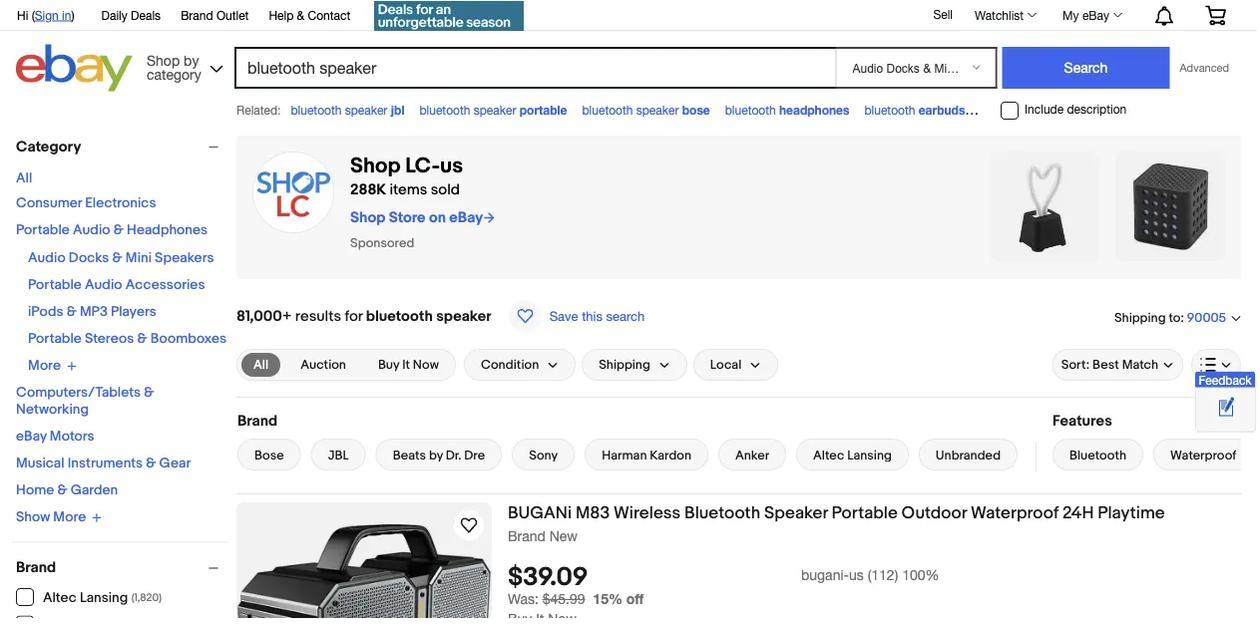 Task type: vqa. For each thing, say whether or not it's contained in the screenshot.
Harman
yes



Task type: describe. For each thing, give the bounding box(es) containing it.
ipods & mp3 players link
[[28, 304, 156, 321]]

Search for anything text field
[[238, 49, 832, 87]]

computers/tablets & networking ebay motors musical instruments & gear home & garden
[[16, 385, 191, 500]]

portable stereos & boomboxes link
[[28, 331, 227, 348]]

condition
[[481, 358, 539, 373]]

get an extra 20% off image
[[374, 1, 524, 31]]

2 vertical spatial audio
[[85, 277, 122, 294]]

more button
[[28, 358, 77, 375]]

)
[[71, 8, 74, 22]]

bluetooth for bluetooth speaker jbl
[[291, 103, 342, 117]]

3 shop lc-us image from the left
[[1116, 152, 1226, 262]]

portable
[[520, 103, 567, 117]]

sort: best match button
[[1053, 349, 1184, 381]]

headphones
[[127, 222, 208, 239]]

1 horizontal spatial waterproof
[[1171, 448, 1237, 464]]

1 vertical spatial more
[[53, 510, 86, 527]]

bluetooth for bluetooth earbuds
[[865, 103, 916, 117]]

harman kardon
[[602, 448, 692, 464]]

musical
[[16, 456, 65, 473]]

portable up "more" button
[[28, 331, 82, 348]]

portable audio & headphones
[[16, 222, 208, 239]]

players
[[111, 304, 156, 321]]

sony
[[529, 448, 558, 464]]

items
[[390, 181, 428, 199]]

outlet
[[217, 8, 249, 22]]

category
[[147, 66, 201, 82]]

jbl link
[[311, 439, 366, 471]]

store
[[389, 209, 426, 227]]

my
[[1063, 8, 1080, 22]]

lc-
[[405, 153, 440, 179]]

shipping for shipping
[[599, 358, 651, 373]]

boomboxes
[[150, 331, 227, 348]]

bugani m83 wireless bluetooth speaker portable outdoor waterproof 24h playtime image
[[237, 525, 492, 620]]

this
[[582, 308, 603, 324]]

brand inside bugani m83 wireless bluetooth speaker portable outdoor waterproof 24h playtime brand new
[[508, 528, 546, 544]]

instruments
[[68, 456, 143, 473]]

sony link
[[512, 439, 575, 471]]

portable up ipods
[[28, 277, 82, 294]]

computers/tablets & networking link
[[16, 385, 154, 419]]

bluetooth for bluetooth speaker
[[981, 103, 1031, 117]]

watchlist link
[[964, 3, 1046, 27]]

shop store on ebay link
[[350, 209, 495, 227]]

listing options selector. list view selected. image
[[1201, 357, 1233, 373]]

1 horizontal spatial bluetooth
[[1070, 448, 1127, 464]]

bose
[[255, 448, 284, 464]]

daily
[[101, 8, 128, 22]]

watchlist
[[975, 8, 1024, 22]]

shipping button
[[582, 349, 688, 381]]

help & contact
[[269, 8, 351, 22]]

1 shop lc-us image from the left
[[253, 152, 334, 234]]

81,000
[[237, 307, 282, 325]]

beats
[[393, 448, 426, 464]]

bluetooth inside bugani m83 wireless bluetooth speaker portable outdoor waterproof 24h playtime brand new
[[685, 503, 761, 524]]

(1,820)
[[131, 592, 162, 605]]

anker link
[[719, 439, 787, 471]]

2 vertical spatial shop
[[350, 209, 386, 227]]

sort: best match
[[1062, 358, 1159, 373]]

portable inside bugani m83 wireless bluetooth speaker portable outdoor waterproof 24h playtime brand new
[[832, 503, 898, 524]]

my ebay
[[1063, 8, 1110, 22]]

0 horizontal spatial all link
[[16, 170, 32, 187]]

bluetooth for bluetooth speaker portable
[[420, 103, 471, 117]]

bugani-
[[802, 567, 849, 584]]

+
[[282, 307, 292, 325]]

lansing for altec lansing
[[848, 448, 892, 464]]

gear
[[159, 456, 191, 473]]

networking
[[16, 402, 89, 419]]

shop lc-us link
[[350, 153, 463, 179]]

altec for altec lansing (1,820)
[[43, 590, 77, 607]]

sort:
[[1062, 358, 1090, 373]]

100%
[[902, 567, 940, 584]]

sign in link
[[35, 8, 71, 22]]

sign
[[35, 8, 59, 22]]

headphones
[[780, 103, 850, 117]]

288k
[[350, 181, 386, 199]]

0 horizontal spatial all
[[16, 170, 32, 187]]

bluetooth headphones
[[725, 103, 850, 117]]

$39.09
[[508, 563, 588, 594]]

shop lc-us 288k items sold shop store on ebay sponsored
[[350, 153, 483, 251]]

altec lansing link
[[797, 439, 909, 471]]

auction
[[301, 358, 346, 373]]

beats by dr. dre
[[393, 448, 485, 464]]

& left mp3 at the left
[[67, 304, 77, 321]]

audio docks & mini speakers portable audio accessories ipods & mp3 players portable stereos & boomboxes
[[28, 250, 227, 348]]

in
[[62, 8, 71, 22]]

speaker for portable
[[474, 103, 516, 117]]

include description
[[1025, 102, 1127, 116]]

computers/tablets
[[16, 385, 141, 402]]

features
[[1053, 412, 1113, 430]]

speaker down my
[[1035, 103, 1077, 117]]

& inside help & contact link
[[297, 8, 305, 22]]

ebay inside shop lc-us 288k items sold shop store on ebay sponsored
[[449, 209, 483, 227]]

playtime
[[1098, 503, 1166, 524]]

now
[[413, 358, 439, 373]]

& down electronics
[[113, 222, 124, 239]]

help & contact link
[[269, 5, 351, 27]]

buy it now link
[[366, 353, 451, 377]]

shop by category
[[147, 52, 201, 82]]

kardon
[[650, 448, 692, 464]]

dr.
[[446, 448, 462, 464]]

bugani m83 wireless bluetooth speaker portable outdoor waterproof 24h playtime heading
[[508, 503, 1166, 524]]

local
[[711, 358, 742, 373]]

mp3
[[80, 304, 108, 321]]

auction link
[[289, 353, 358, 377]]

ebay inside computers/tablets & networking ebay motors musical instruments & gear home & garden
[[16, 429, 47, 446]]



Task type: locate. For each thing, give the bounding box(es) containing it.
1 vertical spatial lansing
[[80, 590, 128, 607]]

1 horizontal spatial shop lc-us image
[[990, 152, 1100, 262]]

speaker
[[765, 503, 828, 524]]

search
[[606, 308, 645, 324]]

bose
[[682, 103, 710, 117]]

advanced link
[[1170, 48, 1240, 88]]

account navigation
[[6, 0, 1242, 33]]

bugani m83 wireless bluetooth speaker portable outdoor waterproof 24h playtime link
[[508, 503, 1242, 528]]

speaker left bose
[[637, 103, 679, 117]]

anker
[[736, 448, 770, 464]]

0 vertical spatial shop
[[147, 52, 180, 68]]

speaker for bose
[[637, 103, 679, 117]]

all down the 81,000
[[254, 357, 269, 373]]

1 vertical spatial waterproof
[[971, 503, 1059, 524]]

all link down the 81,000
[[242, 353, 281, 377]]

speakers
[[155, 250, 214, 267]]

consumer electronics link
[[16, 195, 156, 212]]

0 vertical spatial bluetooth
[[1070, 448, 1127, 464]]

save this search button
[[504, 299, 651, 333]]

by left dr.
[[429, 448, 443, 464]]

show more button
[[16, 510, 102, 527]]

brand left the 'outlet'
[[181, 8, 213, 22]]

all
[[16, 170, 32, 187], [254, 357, 269, 373]]

shop down deals
[[147, 52, 180, 68]]

0 vertical spatial audio
[[73, 222, 110, 239]]

speaker inside $39.09 main content
[[436, 307, 492, 325]]

0 horizontal spatial us
[[440, 153, 463, 179]]

brand outlet
[[181, 8, 249, 22]]

1 horizontal spatial altec
[[814, 448, 845, 464]]

musical instruments & gear link
[[16, 456, 191, 473]]

shop for by
[[147, 52, 180, 68]]

shop by category button
[[138, 44, 228, 87]]

$45.99
[[543, 592, 585, 608]]

shop lc-us image
[[253, 152, 334, 234], [990, 152, 1100, 262], [1116, 152, 1226, 262]]

bluetooth right jbl
[[420, 103, 471, 117]]

0 horizontal spatial bluetooth
[[685, 503, 761, 524]]

speaker left portable
[[474, 103, 516, 117]]

brand
[[181, 8, 213, 22], [238, 412, 278, 430], [508, 528, 546, 544], [16, 559, 56, 577]]

0 horizontal spatial ebay
[[16, 429, 47, 446]]

advanced
[[1180, 61, 1230, 74]]

(
[[32, 8, 35, 22]]

to
[[1169, 310, 1181, 326]]

brand inside account navigation
[[181, 8, 213, 22]]

0 vertical spatial by
[[184, 52, 199, 68]]

waterproof inside bugani m83 wireless bluetooth speaker portable outdoor waterproof 24h playtime brand new
[[971, 503, 1059, 524]]

shipping left the to
[[1115, 310, 1166, 326]]

shop inside shop by category
[[147, 52, 180, 68]]

audio left docks
[[28, 250, 66, 267]]

shipping inside shipping to : 90005
[[1115, 310, 1166, 326]]

altec lansing (1,820)
[[43, 590, 162, 607]]

us
[[440, 153, 463, 179], [849, 567, 864, 584]]

0 horizontal spatial shipping
[[599, 358, 651, 373]]

0 vertical spatial all link
[[16, 170, 32, 187]]

daily deals
[[101, 8, 161, 22]]

0 vertical spatial shipping
[[1115, 310, 1166, 326]]

bluetooth for bluetooth speaker bose
[[582, 103, 633, 117]]

mini
[[126, 250, 152, 267]]

by inside shop by category
[[184, 52, 199, 68]]

us inside shop lc-us 288k items sold shop store on ebay sponsored
[[440, 153, 463, 179]]

jbl
[[391, 103, 405, 117]]

1 vertical spatial shop
[[350, 153, 401, 179]]

bluetooth inside $39.09 main content
[[366, 307, 433, 325]]

bluetooth right related:
[[291, 103, 342, 117]]

2 vertical spatial ebay
[[16, 429, 47, 446]]

more up computers/tablets
[[28, 358, 61, 375]]

us inside bugani-us (112) 100% was: $45.99 15% off
[[849, 567, 864, 584]]

0 vertical spatial all
[[16, 170, 32, 187]]

speaker for jbl
[[345, 103, 388, 117]]

bluetooth right bose
[[725, 103, 776, 117]]

ebay right the on
[[449, 209, 483, 227]]

shop up 288k
[[350, 153, 401, 179]]

bose link
[[238, 439, 301, 471]]

bluetooth speaker
[[981, 103, 1081, 117]]

off
[[627, 592, 644, 608]]

brand button
[[16, 559, 228, 577]]

1 vertical spatial all link
[[242, 353, 281, 377]]

0 horizontal spatial waterproof
[[971, 503, 1059, 524]]

brand down the bugani
[[508, 528, 546, 544]]

0 horizontal spatial altec
[[43, 590, 77, 607]]

my ebay link
[[1052, 3, 1132, 27]]

unbranded link
[[919, 439, 1018, 471]]

sponsored
[[350, 236, 415, 251]]

1 vertical spatial all
[[254, 357, 269, 373]]

your shopping cart image
[[1205, 5, 1228, 25]]

by down brand outlet link
[[184, 52, 199, 68]]

was:
[[508, 592, 539, 608]]

earbuds
[[919, 103, 966, 117]]

jbl
[[328, 448, 349, 464]]

1 horizontal spatial ebay
[[449, 209, 483, 227]]

altec down brand dropdown button at the left bottom of the page
[[43, 590, 77, 607]]

bluetooth link
[[1053, 439, 1144, 471]]

speaker up the now
[[436, 307, 492, 325]]

results
[[295, 307, 341, 325]]

sold
[[431, 181, 460, 199]]

portable audio accessories link
[[28, 277, 205, 294]]

bluetooth right for
[[366, 307, 433, 325]]

by for category
[[184, 52, 199, 68]]

for
[[345, 307, 363, 325]]

1 vertical spatial by
[[429, 448, 443, 464]]

brand down show
[[16, 559, 56, 577]]

all up consumer
[[16, 170, 32, 187]]

brand up bose link
[[238, 412, 278, 430]]

buy
[[378, 358, 400, 373]]

waterproof link
[[1154, 439, 1254, 471]]

lansing
[[848, 448, 892, 464], [80, 590, 128, 607]]

audio up mp3 at the left
[[85, 277, 122, 294]]

2 horizontal spatial ebay
[[1083, 8, 1110, 22]]

match
[[1123, 358, 1159, 373]]

bluetooth right earbuds
[[981, 103, 1031, 117]]

0 horizontal spatial by
[[184, 52, 199, 68]]

90005
[[1188, 311, 1227, 326]]

shipping
[[1115, 310, 1166, 326], [599, 358, 651, 373]]

1 horizontal spatial us
[[849, 567, 864, 584]]

shipping for shipping to : 90005
[[1115, 310, 1166, 326]]

1 vertical spatial ebay
[[449, 209, 483, 227]]

0 horizontal spatial shop lc-us image
[[253, 152, 334, 234]]

audio down consumer electronics
[[73, 222, 110, 239]]

& left gear
[[146, 456, 156, 473]]

1 horizontal spatial all
[[254, 357, 269, 373]]

lansing down brand dropdown button at the left bottom of the page
[[80, 590, 128, 607]]

bluetooth down shop by category banner
[[582, 103, 633, 117]]

All selected text field
[[254, 356, 269, 374]]

bluetooth earbuds
[[865, 103, 966, 117]]

ebay right my
[[1083, 8, 1110, 22]]

buy it now
[[378, 358, 439, 373]]

feedback
[[1199, 374, 1252, 388]]

lansing up bugani m83 wireless bluetooth speaker portable outdoor waterproof 24h playtime 'link' at the bottom
[[848, 448, 892, 464]]

2 horizontal spatial shop lc-us image
[[1116, 152, 1226, 262]]

more down home & garden link
[[53, 510, 86, 527]]

waterproof left 24h in the bottom right of the page
[[971, 503, 1059, 524]]

bluetooth down features
[[1070, 448, 1127, 464]]

bluetooth
[[1070, 448, 1127, 464], [685, 503, 761, 524]]

0 vertical spatial waterproof
[[1171, 448, 1237, 464]]

all link up consumer
[[16, 170, 32, 187]]

1 vertical spatial us
[[849, 567, 864, 584]]

0 vertical spatial ebay
[[1083, 8, 1110, 22]]

shop for lc-
[[350, 153, 401, 179]]

all inside $39.09 main content
[[254, 357, 269, 373]]

ebay up musical
[[16, 429, 47, 446]]

m83
[[576, 503, 610, 524]]

category
[[16, 138, 81, 156]]

it
[[402, 358, 410, 373]]

hi ( sign in )
[[17, 8, 74, 22]]

& down the players on the left of the page
[[137, 331, 147, 348]]

consumer
[[16, 195, 82, 212]]

accessories
[[125, 277, 205, 294]]

15%
[[593, 592, 623, 608]]

shipping down search
[[599, 358, 651, 373]]

1 vertical spatial audio
[[28, 250, 66, 267]]

bluetooth left earbuds
[[865, 103, 916, 117]]

0 vertical spatial more
[[28, 358, 61, 375]]

outdoor
[[902, 503, 967, 524]]

altec
[[814, 448, 845, 464], [43, 590, 77, 607]]

None submit
[[1003, 47, 1170, 89]]

us left (112)
[[849, 567, 864, 584]]

0 vertical spatial altec
[[814, 448, 845, 464]]

lansing inside $39.09 main content
[[848, 448, 892, 464]]

altec for altec lansing
[[814, 448, 845, 464]]

0 vertical spatial lansing
[[848, 448, 892, 464]]

new
[[550, 528, 578, 544]]

& down portable stereos & boomboxes link
[[144, 385, 154, 402]]

wireless
[[614, 503, 681, 524]]

sell
[[934, 7, 953, 21]]

1 horizontal spatial all link
[[242, 353, 281, 377]]

electronics
[[85, 195, 156, 212]]

description
[[1067, 102, 1127, 116]]

portable down consumer
[[16, 222, 70, 239]]

home
[[16, 483, 54, 500]]

& right help at the left top of page
[[297, 8, 305, 22]]

portable down "altec lansing"
[[832, 503, 898, 524]]

us up sold
[[440, 153, 463, 179]]

0 horizontal spatial lansing
[[80, 590, 128, 607]]

1 vertical spatial shipping
[[599, 358, 651, 373]]

$39.09 main content
[[237, 128, 1255, 620]]

none submit inside shop by category banner
[[1003, 47, 1170, 89]]

altec up bugani m83 wireless bluetooth speaker portable outdoor waterproof 24h playtime heading
[[814, 448, 845, 464]]

dre
[[464, 448, 485, 464]]

shop down 288k
[[350, 209, 386, 227]]

ebay inside my ebay link
[[1083, 8, 1110, 22]]

by inside $39.09 main content
[[429, 448, 443, 464]]

1 horizontal spatial by
[[429, 448, 443, 464]]

0 vertical spatial us
[[440, 153, 463, 179]]

by
[[184, 52, 199, 68], [429, 448, 443, 464]]

24h
[[1063, 503, 1094, 524]]

shop by category banner
[[6, 0, 1242, 97]]

2 shop lc-us image from the left
[[990, 152, 1100, 262]]

by for dr.
[[429, 448, 443, 464]]

bluetooth speaker bose
[[582, 103, 710, 117]]

shop
[[147, 52, 180, 68], [350, 153, 401, 179], [350, 209, 386, 227]]

local button
[[694, 349, 779, 381]]

save this search
[[550, 308, 645, 324]]

lansing for altec lansing (1,820)
[[80, 590, 128, 607]]

waterproof down feedback
[[1171, 448, 1237, 464]]

1 vertical spatial altec
[[43, 590, 77, 607]]

1 horizontal spatial lansing
[[848, 448, 892, 464]]

& left mini
[[112, 250, 122, 267]]

brand outlet link
[[181, 5, 249, 27]]

bugani-us (112) 100% was: $45.99 15% off
[[508, 567, 940, 608]]

shipping inside dropdown button
[[599, 358, 651, 373]]

1 vertical spatial bluetooth
[[685, 503, 761, 524]]

81,000 + results for bluetooth speaker
[[237, 307, 492, 325]]

speaker left jbl
[[345, 103, 388, 117]]

1 horizontal spatial shipping
[[1115, 310, 1166, 326]]

:
[[1181, 310, 1185, 326]]

include
[[1025, 102, 1064, 116]]

& up show more button
[[57, 483, 67, 500]]

category button
[[16, 138, 228, 156]]

harman kardon link
[[585, 439, 709, 471]]

altec inside $39.09 main content
[[814, 448, 845, 464]]

bluetooth for bluetooth headphones
[[725, 103, 776, 117]]

bluetooth down anker on the bottom of page
[[685, 503, 761, 524]]



